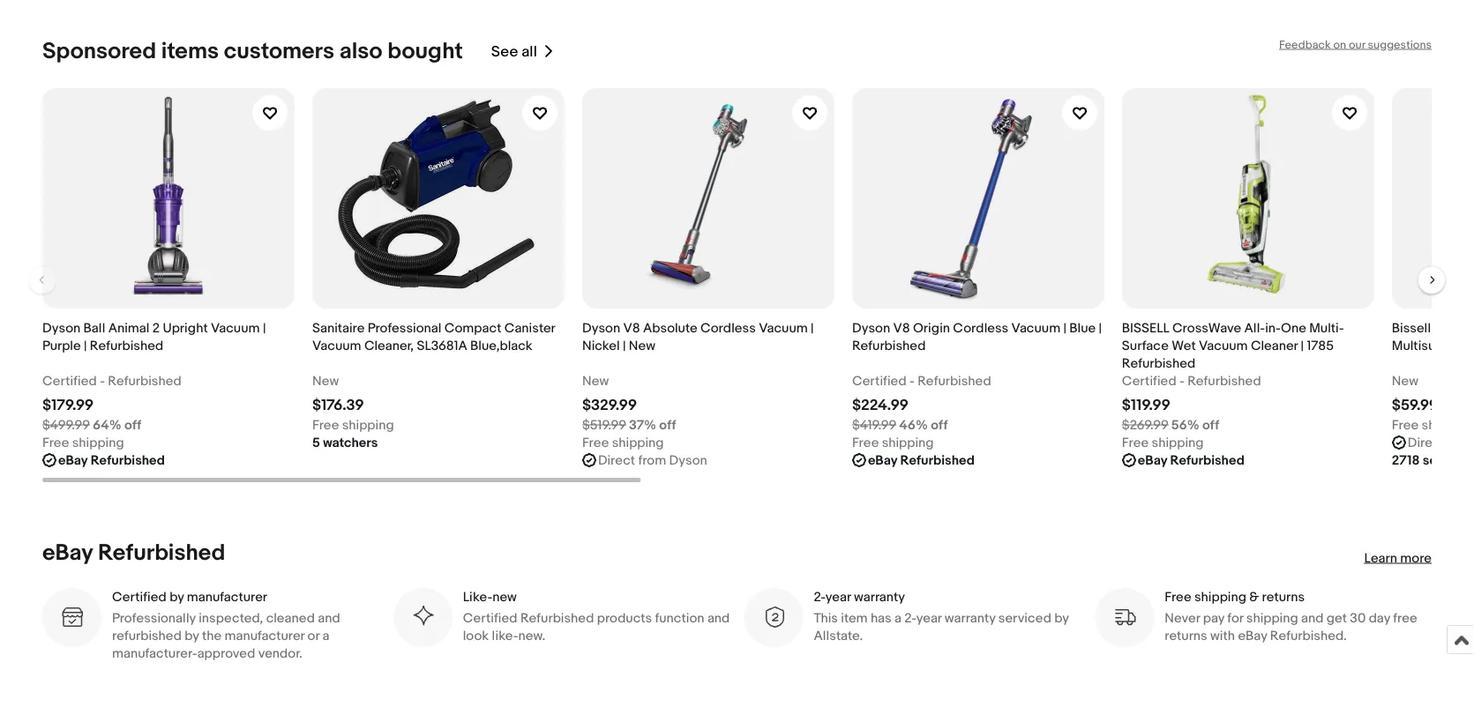 Task type: locate. For each thing, give the bounding box(es) containing it.
v8 for $329.99
[[623, 320, 640, 336]]

origin
[[913, 320, 950, 336]]

off inside certified - refurbished $224.99 $419.99 46% off free shipping
[[931, 417, 948, 433]]

multi-
[[1309, 320, 1344, 336]]

ebay refurbished up professionally
[[42, 539, 225, 567]]

certified up professionally
[[112, 589, 167, 605]]

and inside like-new certified refurbished products function and look like-new.
[[708, 610, 730, 626]]

from
[[1448, 435, 1474, 451], [638, 452, 666, 468]]

dyson for $329.99
[[582, 320, 620, 336]]

off inside certified - refurbished $179.99 $499.99 64% off free shipping
[[124, 417, 141, 433]]

manufacturer up the vendor.
[[225, 628, 305, 644]]

refurbished down animal
[[90, 338, 163, 354]]

2-year warranty this item has a 2-year warranty serviced by allstate.
[[814, 589, 1069, 644]]

new $329.99 $519.99 37% off free shipping
[[582, 373, 676, 451]]

cleaner,
[[364, 338, 414, 354]]

4 off from the left
[[1203, 417, 1219, 433]]

cordless inside dyson v8 absolute cordless vacuum | nickel | new
[[700, 320, 756, 336]]

vacuum inside dyson v8 origin cordless vacuum | blue | refurbished
[[1012, 320, 1061, 336]]

0 vertical spatial year
[[826, 589, 851, 605]]

certified inside certified by manufacturer professionally inspected, cleaned and refurbished by the manufacturer or a manufacturer-approved vendor.
[[112, 589, 167, 605]]

direct down the $519.99
[[598, 452, 635, 468]]

1 vertical spatial from
[[638, 452, 666, 468]]

vacuum for $176.39
[[312, 338, 361, 354]]

1 horizontal spatial ebay refurbished text field
[[868, 452, 975, 469]]

function
[[655, 610, 705, 626]]

0 horizontal spatial v8
[[623, 320, 640, 336]]

0 vertical spatial from
[[1448, 435, 1474, 451]]

free shipping text field up watchers
[[312, 416, 394, 434]]

37%
[[629, 417, 656, 433]]

2 v8 from the left
[[893, 320, 910, 336]]

1 vertical spatial year
[[916, 610, 942, 626]]

1 with details__icon image from the left
[[60, 606, 84, 630]]

free inside bissell crosswave all-in-one multi- surface wet vacuum cleaner | 1785 refurbished certified - refurbished $119.99 $269.99 56% off free shipping
[[1122, 435, 1149, 451]]

new text field up $59.99
[[1392, 372, 1419, 390]]

1 horizontal spatial v8
[[893, 320, 910, 336]]

a right has on the bottom of page
[[895, 610, 902, 626]]

2 with details__icon image from the left
[[411, 606, 435, 630]]

refurbished down dyson ball animal 2 upright vacuum | purple | refurbished
[[108, 373, 182, 389]]

$59.99 text field
[[1392, 396, 1438, 415]]

ebay inside text box
[[1138, 452, 1167, 468]]

1 - from the left
[[100, 373, 105, 389]]

new text field for $176.39
[[312, 372, 339, 390]]

$59.99
[[1392, 396, 1438, 415]]

1 vertical spatial a
[[322, 628, 329, 644]]

1 horizontal spatial and
[[708, 610, 730, 626]]

new inside new $59.99 free shipping
[[1392, 373, 1419, 389]]

dyson left origin
[[852, 320, 890, 336]]

professionally
[[112, 610, 196, 626]]

certified inside bissell crosswave all-in-one multi- surface wet vacuum cleaner | 1785 refurbished certified - refurbished $119.99 $269.99 56% off free shipping
[[1122, 373, 1177, 389]]

v8 inside dyson v8 origin cordless vacuum | blue | refurbished
[[893, 320, 910, 336]]

2- up 'this'
[[814, 589, 826, 605]]

with details__icon image
[[60, 606, 84, 630], [411, 606, 435, 630], [762, 606, 786, 630], [1113, 606, 1137, 630]]

$329.99 text field
[[582, 396, 637, 415]]

0 horizontal spatial year
[[826, 589, 851, 605]]

manufacturer up inspected,
[[187, 589, 267, 605]]

previous price $499.99 64% off text field
[[42, 416, 141, 434]]

free up never
[[1165, 589, 1192, 605]]

with
[[1211, 628, 1235, 644]]

1 cordless from the left
[[700, 320, 756, 336]]

0 horizontal spatial from
[[638, 452, 666, 468]]

direct
[[1408, 435, 1445, 451], [598, 452, 635, 468]]

0 horizontal spatial free shipping text field
[[42, 434, 124, 452]]

off right 37% at bottom left
[[659, 417, 676, 433]]

1 and from the left
[[318, 610, 340, 626]]

refurbished down wet
[[1188, 373, 1261, 389]]

4 with details__icon image from the left
[[1113, 606, 1137, 630]]

manufacturer-
[[112, 646, 197, 662]]

all
[[522, 42, 537, 61]]

cleaned
[[266, 610, 315, 626]]

ebay refurbished text field down 64%
[[58, 452, 165, 469]]

like-
[[463, 589, 493, 605]]

free inside new $176.39 free shipping 5 watchers
[[312, 417, 339, 433]]

shipping down previous price $269.99 56% off text field
[[1152, 435, 1204, 451]]

see
[[491, 42, 518, 61]]

- up 64%
[[100, 373, 105, 389]]

refurbished down 46% at the bottom right of the page
[[900, 452, 975, 468]]

warranty
[[854, 589, 905, 605], [945, 610, 996, 626]]

free shipping text field down $499.99
[[42, 434, 124, 452]]

ebay refurbished down 64%
[[58, 452, 165, 468]]

direct up 2718 sold
[[1408, 435, 1445, 451]]

our
[[1349, 38, 1366, 51]]

and right function
[[708, 610, 730, 626]]

refurbished inside dyson ball animal 2 upright vacuum | purple | refurbished
[[90, 338, 163, 354]]

shipping down 46% at the bottom right of the page
[[882, 435, 934, 451]]

2 horizontal spatial -
[[1180, 373, 1185, 389]]

canister
[[504, 320, 555, 336]]

$269.99
[[1122, 417, 1169, 433]]

year right has on the bottom of page
[[916, 610, 942, 626]]

1 horizontal spatial direct
[[1408, 435, 1445, 451]]

1 off from the left
[[124, 417, 141, 433]]

2 ebay refurbished text field from the left
[[868, 452, 975, 469]]

dyson
[[42, 320, 81, 336], [582, 320, 620, 336], [852, 320, 890, 336], [669, 452, 707, 468]]

bissell
[[1122, 320, 1170, 336]]

purple
[[42, 338, 81, 354]]

1 v8 from the left
[[623, 320, 640, 336]]

2 horizontal spatial by
[[1055, 610, 1069, 626]]

pay
[[1203, 610, 1225, 626]]

vacuum inside sanitaire professional compact canister vacuum cleaner, sl3681a blue,black
[[312, 338, 361, 354]]

new for $176.39
[[312, 373, 339, 389]]

1785
[[1307, 338, 1334, 354]]

new up $59.99
[[1392, 373, 1419, 389]]

See all text field
[[491, 42, 537, 61]]

new for $59.99
[[1392, 373, 1419, 389]]

and
[[318, 610, 340, 626], [708, 610, 730, 626], [1301, 610, 1324, 626]]

2 horizontal spatial free shipping text field
[[852, 434, 934, 452]]

by inside 2-year warranty this item has a 2-year warranty serviced by allstate.
[[1055, 610, 1069, 626]]

free down $59.99
[[1392, 417, 1419, 433]]

- inside certified - refurbished $179.99 $499.99 64% off free shipping
[[100, 373, 105, 389]]

see all
[[491, 42, 537, 61]]

1 ebay refurbished text field from the left
[[58, 452, 165, 469]]

1 horizontal spatial new text field
[[1392, 372, 1419, 390]]

certified inside like-new certified refurbished products function and look like-new.
[[463, 610, 517, 626]]

certified - refurbished text field up 46% at the bottom right of the page
[[852, 372, 991, 390]]

with details__icon image for professionally inspected, cleaned and refurbished by the manufacturer or a manufacturer-approved vendor.
[[60, 606, 84, 630]]

1 horizontal spatial from
[[1448, 435, 1474, 451]]

free
[[1393, 610, 1418, 626]]

vacuum inside dyson ball animal 2 upright vacuum | purple | refurbished
[[211, 320, 260, 336]]

more
[[1400, 550, 1432, 566]]

sl3681a
[[417, 338, 467, 354]]

direct from
[[1408, 435, 1474, 451]]

new up $176.39 text box
[[312, 373, 339, 389]]

customers
[[224, 38, 334, 65]]

shipping up watchers
[[342, 417, 394, 433]]

refurbished down origin
[[852, 338, 926, 354]]

new text field up $176.39 text box
[[312, 372, 339, 390]]

1 horizontal spatial cordless
[[953, 320, 1009, 336]]

by up professionally
[[170, 589, 184, 605]]

shipping down the '&'
[[1246, 610, 1298, 626]]

ba
[[1464, 320, 1474, 336]]

v8
[[623, 320, 640, 336], [893, 320, 910, 336]]

learn more link
[[1365, 549, 1432, 567]]

returns right the '&'
[[1262, 589, 1305, 605]]

returns
[[1262, 589, 1305, 605], [1165, 628, 1208, 644]]

0 vertical spatial manufacturer
[[187, 589, 267, 605]]

0 horizontal spatial a
[[322, 628, 329, 644]]

0 horizontal spatial cordless
[[700, 320, 756, 336]]

warranty left serviced
[[945, 610, 996, 626]]

free down $419.99
[[852, 435, 879, 451]]

new $59.99 free shipping
[[1392, 373, 1474, 433]]

feedback on our suggestions
[[1279, 38, 1432, 51]]

dyson up the "nickel"
[[582, 320, 620, 336]]

new for $329.99
[[582, 373, 609, 389]]

eBay Refurbished text field
[[58, 452, 165, 469], [868, 452, 975, 469]]

shipping inside new $176.39 free shipping 5 watchers
[[342, 417, 394, 433]]

Direct from Dyson text field
[[598, 452, 707, 469]]

with details__icon image left look
[[411, 606, 435, 630]]

certified - refurbished text field for $224.99
[[852, 372, 991, 390]]

3 and from the left
[[1301, 610, 1324, 626]]

ebay refurbished text field down 46% at the bottom right of the page
[[868, 452, 975, 469]]

2 horizontal spatial and
[[1301, 610, 1324, 626]]

$176.39 text field
[[312, 396, 364, 415]]

0 horizontal spatial ebay refurbished text field
[[58, 452, 165, 469]]

by right serviced
[[1055, 610, 1069, 626]]

by
[[170, 589, 184, 605], [1055, 610, 1069, 626], [185, 628, 199, 644]]

free down '$269.99'
[[1122, 435, 1149, 451]]

new down absolute
[[629, 338, 656, 354]]

- for $179.99
[[100, 373, 105, 389]]

1 horizontal spatial warranty
[[945, 610, 996, 626]]

2 - from the left
[[910, 373, 915, 389]]

- inside certified - refurbished $224.99 $419.99 46% off free shipping
[[910, 373, 915, 389]]

3 off from the left
[[931, 417, 948, 433]]

and inside certified by manufacturer professionally inspected, cleaned and refurbished by the manufacturer or a manufacturer-approved vendor.
[[318, 610, 340, 626]]

certified inside certified - refurbished $224.99 $419.99 46% off free shipping
[[852, 373, 907, 389]]

from up sold
[[1448, 435, 1474, 451]]

Free shipping text field
[[1392, 416, 1474, 434], [42, 434, 124, 452], [1122, 434, 1204, 452]]

New text field
[[312, 372, 339, 390], [1392, 372, 1419, 390]]

cordless inside dyson v8 origin cordless vacuum | blue | refurbished
[[953, 320, 1009, 336]]

zing
[[1434, 320, 1461, 336]]

certified up look
[[463, 610, 517, 626]]

returns down never
[[1165, 628, 1208, 644]]

2 certified - refurbished text field from the left
[[852, 372, 991, 390]]

certified up $179.99 "text field"
[[42, 373, 97, 389]]

shipping down 37% at bottom left
[[612, 435, 664, 451]]

a right or
[[322, 628, 329, 644]]

new inside new $176.39 free shipping 5 watchers
[[312, 373, 339, 389]]

free up 5
[[312, 417, 339, 433]]

v8 left origin
[[893, 320, 910, 336]]

shipping inside new $329.99 $519.99 37% off free shipping
[[612, 435, 664, 451]]

by left the
[[185, 628, 199, 644]]

cordless for -
[[953, 320, 1009, 336]]

year up 'this'
[[826, 589, 851, 605]]

0 horizontal spatial new text field
[[312, 372, 339, 390]]

0 horizontal spatial -
[[100, 373, 105, 389]]

1 new text field from the left
[[312, 372, 339, 390]]

learn
[[1365, 550, 1398, 566]]

ebay inside free shipping & returns never pay for shipping and get 30 day free returns with ebay refurbished.
[[1238, 628, 1267, 644]]

dyson down previous price $519.99 37% off text box
[[669, 452, 707, 468]]

46%
[[899, 417, 928, 433]]

free
[[312, 417, 339, 433], [1392, 417, 1419, 433], [42, 435, 69, 451], [582, 435, 609, 451], [852, 435, 879, 451], [1122, 435, 1149, 451], [1165, 589, 1192, 605]]

shipping down 'previous price $499.99 64% off' text box on the bottom left of the page
[[72, 435, 124, 451]]

2 and from the left
[[708, 610, 730, 626]]

1 vertical spatial returns
[[1165, 628, 1208, 644]]

3 - from the left
[[1180, 373, 1185, 389]]

1 certified - refurbished text field from the left
[[42, 372, 182, 390]]

from down 37% at bottom left
[[638, 452, 666, 468]]

|
[[263, 320, 266, 336], [811, 320, 814, 336], [1064, 320, 1067, 336], [1099, 320, 1102, 336], [84, 338, 87, 354], [623, 338, 626, 354], [1301, 338, 1304, 354]]

0 horizontal spatial and
[[318, 610, 340, 626]]

$119.99 text field
[[1122, 396, 1171, 415]]

ebay
[[58, 452, 88, 468], [868, 452, 897, 468], [1138, 452, 1167, 468], [42, 539, 93, 567], [1238, 628, 1267, 644]]

2 new text field from the left
[[1392, 372, 1419, 390]]

new
[[629, 338, 656, 354], [312, 373, 339, 389], [582, 373, 609, 389], [1392, 373, 1419, 389]]

shipping inside certified - refurbished $224.99 $419.99 46% off free shipping
[[882, 435, 934, 451]]

off
[[124, 417, 141, 433], [659, 417, 676, 433], [931, 417, 948, 433], [1203, 417, 1219, 433]]

refurbished up professionally
[[98, 539, 225, 567]]

year
[[826, 589, 851, 605], [916, 610, 942, 626]]

certified - refurbished text field up 64%
[[42, 372, 182, 390]]

0 horizontal spatial certified - refurbished text field
[[42, 372, 182, 390]]

- inside bissell crosswave all-in-one multi- surface wet vacuum cleaner | 1785 refurbished certified - refurbished $119.99 $269.99 56% off free shipping
[[1180, 373, 1185, 389]]

off inside new $329.99 $519.99 37% off free shipping
[[659, 417, 676, 433]]

certified
[[42, 373, 97, 389], [852, 373, 907, 389], [1122, 373, 1177, 389], [112, 589, 167, 605], [463, 610, 517, 626]]

shipping inside bissell crosswave all-in-one multi- surface wet vacuum cleaner | 1785 refurbished certified - refurbished $119.99 $269.99 56% off free shipping
[[1152, 435, 1204, 451]]

2718
[[1392, 452, 1420, 468]]

with details__icon image left refurbished
[[60, 606, 84, 630]]

certified up $224.99 text box
[[852, 373, 907, 389]]

free shipping text field for $329.99
[[582, 434, 664, 452]]

warranty up has on the bottom of page
[[854, 589, 905, 605]]

for
[[1228, 610, 1244, 626]]

refurbished down 56%
[[1170, 452, 1245, 468]]

1 vertical spatial direct
[[598, 452, 635, 468]]

from for direct from
[[1448, 435, 1474, 451]]

eBay Refurbished text field
[[1138, 452, 1245, 469]]

Certified - Refurbished text field
[[42, 372, 182, 390], [852, 372, 991, 390]]

a inside 2-year warranty this item has a 2-year warranty serviced by allstate.
[[895, 610, 902, 626]]

dyson inside dyson ball animal 2 upright vacuum | purple | refurbished
[[42, 320, 81, 336]]

free down $499.99
[[42, 435, 69, 451]]

off inside bissell crosswave all-in-one multi- surface wet vacuum cleaner | 1785 refurbished certified - refurbished $119.99 $269.99 56% off free shipping
[[1203, 417, 1219, 433]]

off right 56%
[[1203, 417, 1219, 433]]

1 horizontal spatial certified - refurbished text field
[[852, 372, 991, 390]]

0 horizontal spatial by
[[170, 589, 184, 605]]

free down the $519.99
[[582, 435, 609, 451]]

0 horizontal spatial 2-
[[814, 589, 826, 605]]

1 horizontal spatial -
[[910, 373, 915, 389]]

3 with details__icon image from the left
[[762, 606, 786, 630]]

-
[[100, 373, 105, 389], [910, 373, 915, 389], [1180, 373, 1185, 389]]

- up 46% at the bottom right of the page
[[910, 373, 915, 389]]

with details__icon image left never
[[1113, 606, 1137, 630]]

refurbished inside dyson v8 origin cordless vacuum | blue | refurbished
[[852, 338, 926, 354]]

ebay refurbished text field for $224.99
[[868, 452, 975, 469]]

64%
[[93, 417, 121, 433]]

manufacturer
[[187, 589, 267, 605], [225, 628, 305, 644]]

0 vertical spatial direct
[[1408, 435, 1445, 451]]

new inside new $329.99 $519.99 37% off free shipping
[[582, 373, 609, 389]]

v8 inside dyson v8 absolute cordless vacuum | nickel | new
[[623, 320, 640, 336]]

free inside free shipping & returns never pay for shipping and get 30 day free returns with ebay refurbished.
[[1165, 589, 1192, 605]]

a
[[895, 610, 902, 626], [322, 628, 329, 644]]

and up refurbished.
[[1301, 610, 1324, 626]]

$179.99 text field
[[42, 396, 94, 415]]

0 vertical spatial warranty
[[854, 589, 905, 605]]

feedback on our suggestions link
[[1279, 38, 1432, 51]]

shipping up direct from text field
[[1422, 417, 1474, 433]]

allstate.
[[814, 628, 863, 644]]

dyson inside dyson v8 origin cordless vacuum | blue | refurbished
[[852, 320, 890, 336]]

0 vertical spatial a
[[895, 610, 902, 626]]

new up $329.99
[[582, 373, 609, 389]]

dyson for $224.99
[[852, 320, 890, 336]]

dyson for $179.99
[[42, 320, 81, 336]]

serviced
[[999, 610, 1052, 626]]

sponsored items customers also bought
[[42, 38, 463, 65]]

refurbished down dyson v8 origin cordless vacuum | blue | refurbished
[[918, 373, 991, 389]]

cordless right origin
[[953, 320, 1009, 336]]

vacuum inside dyson v8 absolute cordless vacuum | nickel | new
[[759, 320, 808, 336]]

shipping inside new $59.99 free shipping
[[1422, 417, 1474, 433]]

certified inside certified - refurbished $179.99 $499.99 64% off free shipping
[[42, 373, 97, 389]]

- down wet
[[1180, 373, 1185, 389]]

ebay refurbished down 46% at the bottom right of the page
[[868, 452, 975, 468]]

ebay refurbished down 56%
[[1138, 452, 1245, 468]]

and inside free shipping & returns never pay for shipping and get 30 day free returns with ebay refurbished.
[[1301, 610, 1324, 626]]

see all link
[[491, 38, 555, 65]]

free shipping text field down the $519.99
[[582, 434, 664, 452]]

free shipping text field up direct from
[[1392, 416, 1474, 434]]

and up or
[[318, 610, 340, 626]]

refurbished
[[90, 338, 163, 354], [852, 338, 926, 354], [1122, 355, 1196, 371], [108, 373, 182, 389], [918, 373, 991, 389], [1188, 373, 1261, 389], [91, 452, 165, 468], [900, 452, 975, 468], [1170, 452, 1245, 468], [98, 539, 225, 567], [520, 610, 594, 626]]

one
[[1281, 320, 1307, 336]]

free inside new $59.99 free shipping
[[1392, 417, 1419, 433]]

all-
[[1245, 320, 1265, 336]]

1 vertical spatial warranty
[[945, 610, 996, 626]]

$499.99
[[42, 417, 90, 433]]

1 horizontal spatial 2-
[[905, 610, 916, 626]]

dyson inside dyson v8 absolute cordless vacuum | nickel | new
[[582, 320, 620, 336]]

off right 46% at the bottom right of the page
[[931, 417, 948, 433]]

Free shipping text field
[[312, 416, 394, 434], [582, 434, 664, 452], [852, 434, 934, 452]]

free shipping text field down '$269.99'
[[1122, 434, 1204, 452]]

New text field
[[582, 372, 609, 390]]

certified up $119.99 text box
[[1122, 373, 1177, 389]]

1 horizontal spatial free shipping text field
[[1122, 434, 1204, 452]]

vacuum inside bissell crosswave all-in-one multi- surface wet vacuum cleaner | 1785 refurbished certified - refurbished $119.99 $269.99 56% off free shipping
[[1199, 338, 1248, 354]]

off right 64%
[[124, 417, 141, 433]]

free shipping text field for $224.99
[[852, 434, 934, 452]]

new.
[[518, 628, 546, 644]]

v8 for -
[[893, 320, 910, 336]]

ebay refurbished for $179.99
[[58, 452, 165, 468]]

1 horizontal spatial a
[[895, 610, 902, 626]]

1 horizontal spatial returns
[[1262, 589, 1305, 605]]

cordless
[[700, 320, 756, 336], [953, 320, 1009, 336]]

1 horizontal spatial by
[[185, 628, 199, 644]]

0 horizontal spatial returns
[[1165, 628, 1208, 644]]

nickel
[[582, 338, 620, 354]]

2 off from the left
[[659, 417, 676, 433]]

with details__icon image left 'this'
[[762, 606, 786, 630]]

refurbished down 64%
[[91, 452, 165, 468]]

dyson up purple
[[42, 320, 81, 336]]

cordless for $329.99
[[700, 320, 756, 336]]

0 vertical spatial returns
[[1262, 589, 1305, 605]]

2- right has on the bottom of page
[[905, 610, 916, 626]]

2 cordless from the left
[[953, 320, 1009, 336]]

previous price $519.99 37% off text field
[[582, 416, 676, 434]]

1 vertical spatial by
[[1055, 610, 1069, 626]]

professional
[[368, 320, 441, 336]]

v8 left absolute
[[623, 320, 640, 336]]

1 horizontal spatial free shipping text field
[[582, 434, 664, 452]]

0 horizontal spatial direct
[[598, 452, 635, 468]]

free shipping text field down $419.99
[[852, 434, 934, 452]]

&
[[1250, 589, 1259, 605]]

cordless right absolute
[[700, 320, 756, 336]]

refurbished up new.
[[520, 610, 594, 626]]

vacuum for $224.99
[[1012, 320, 1061, 336]]



Task type: describe. For each thing, give the bounding box(es) containing it.
cleaner
[[1251, 338, 1298, 354]]

also
[[339, 38, 383, 65]]

dyson v8 origin cordless vacuum | blue | refurbished
[[852, 320, 1102, 354]]

direct for direct from dyson
[[598, 452, 635, 468]]

free shipping text field for $179.99
[[42, 434, 124, 452]]

- for $224.99
[[910, 373, 915, 389]]

free inside certified - refurbished $224.99 $419.99 46% off free shipping
[[852, 435, 879, 451]]

this
[[814, 610, 838, 626]]

ebay for $224.99
[[868, 452, 897, 468]]

1 vertical spatial 2-
[[905, 610, 916, 626]]

dyson ball animal 2 upright vacuum | purple | refurbished
[[42, 320, 266, 354]]

watchers
[[323, 435, 378, 451]]

dyson inside direct from dyson text field
[[669, 452, 707, 468]]

2 vertical spatial by
[[185, 628, 199, 644]]

bissell
[[1392, 320, 1431, 336]]

Direct from text field
[[1408, 434, 1474, 452]]

and for certified refurbished products function and look like-new.
[[708, 610, 730, 626]]

with details__icon image for never pay for shipping and get 30 day free returns with ebay refurbished.
[[1113, 606, 1137, 630]]

suggestions
[[1368, 38, 1432, 51]]

inspected,
[[199, 610, 263, 626]]

1 vertical spatial manufacturer
[[225, 628, 305, 644]]

absolute
[[643, 320, 698, 336]]

$119.99
[[1122, 396, 1171, 415]]

free shipping text field for $119.99
[[1122, 434, 1204, 452]]

Certified - Refurbished text field
[[1122, 372, 1261, 390]]

item
[[841, 610, 868, 626]]

2718 sold text field
[[1392, 452, 1449, 469]]

new $176.39 free shipping 5 watchers
[[312, 373, 394, 451]]

new inside dyson v8 absolute cordless vacuum | nickel | new
[[629, 338, 656, 354]]

previous price $419.99 46% off text field
[[852, 416, 948, 434]]

a inside certified by manufacturer professionally inspected, cleaned and refurbished by the manufacturer or a manufacturer-approved vendor.
[[322, 628, 329, 644]]

learn more
[[1365, 550, 1432, 566]]

dyson v8 absolute cordless vacuum | nickel | new
[[582, 320, 814, 354]]

sanitaire
[[312, 320, 365, 336]]

0 vertical spatial by
[[170, 589, 184, 605]]

or
[[308, 628, 319, 644]]

with details__icon image for certified refurbished products function and look like-new.
[[411, 606, 435, 630]]

like-
[[492, 628, 518, 644]]

sponsored
[[42, 38, 156, 65]]

2 horizontal spatial free shipping text field
[[1392, 416, 1474, 434]]

refurbished down surface
[[1122, 355, 1196, 371]]

0 horizontal spatial warranty
[[854, 589, 905, 605]]

new
[[493, 589, 517, 605]]

previous price $269.99 56% off text field
[[1122, 416, 1219, 434]]

refurbished inside ebay refurbished text box
[[1170, 452, 1245, 468]]

direct from dyson
[[598, 452, 707, 468]]

blue
[[1070, 320, 1096, 336]]

surface
[[1122, 338, 1169, 354]]

0 vertical spatial 2-
[[814, 589, 826, 605]]

2718 sold
[[1392, 452, 1449, 468]]

bissell zing ba
[[1392, 320, 1474, 354]]

the
[[202, 628, 222, 644]]

$224.99
[[852, 396, 909, 415]]

$176.39
[[312, 396, 364, 415]]

approved
[[197, 646, 255, 662]]

items
[[161, 38, 219, 65]]

look
[[463, 628, 489, 644]]

day
[[1369, 610, 1390, 626]]

and for professionally inspected, cleaned and refurbished by the manufacturer or a manufacturer-approved vendor.
[[318, 610, 340, 626]]

free shipping & returns never pay for shipping and get 30 day free returns with ebay refurbished.
[[1165, 589, 1418, 644]]

ebay for $119.99
[[1138, 452, 1167, 468]]

$224.99 text field
[[852, 396, 909, 415]]

5 watchers text field
[[312, 434, 378, 452]]

refurbished inside certified - refurbished $179.99 $499.99 64% off free shipping
[[108, 373, 182, 389]]

ebay for $179.99
[[58, 452, 88, 468]]

$419.99
[[852, 417, 896, 433]]

sold
[[1423, 452, 1449, 468]]

like-new certified refurbished products function and look like-new.
[[463, 589, 730, 644]]

certified - refurbished $179.99 $499.99 64% off free shipping
[[42, 373, 182, 451]]

ebay refurbished for $119.99
[[1138, 452, 1245, 468]]

crosswave
[[1173, 320, 1242, 336]]

certified - refurbished text field for $179.99
[[42, 372, 182, 390]]

vacuum for $329.99
[[759, 320, 808, 336]]

wet
[[1172, 338, 1196, 354]]

refurbished
[[112, 628, 182, 644]]

| inside bissell crosswave all-in-one multi- surface wet vacuum cleaner | 1785 refurbished certified - refurbished $119.99 $269.99 56% off free shipping
[[1301, 338, 1304, 354]]

animal
[[108, 320, 149, 336]]

products
[[597, 610, 652, 626]]

new text field for $59.99
[[1392, 372, 1419, 390]]

shipping inside certified - refurbished $179.99 $499.99 64% off free shipping
[[72, 435, 124, 451]]

in-
[[1265, 320, 1281, 336]]

certified for professionally
[[112, 589, 167, 605]]

blue,black
[[470, 338, 533, 354]]

free inside new $329.99 $519.99 37% off free shipping
[[582, 435, 609, 451]]

certified by manufacturer professionally inspected, cleaned and refurbished by the manufacturer or a manufacturer-approved vendor.
[[112, 589, 340, 662]]

free inside certified - refurbished $179.99 $499.99 64% off free shipping
[[42, 435, 69, 451]]

1 horizontal spatial year
[[916, 610, 942, 626]]

shipping up pay
[[1195, 589, 1247, 605]]

5
[[312, 435, 320, 451]]

$179.99
[[42, 396, 94, 415]]

ebay refurbished for $224.99
[[868, 452, 975, 468]]

with details__icon image for this item has a 2-year warranty serviced by allstate.
[[762, 606, 786, 630]]

30
[[1350, 610, 1366, 626]]

sanitaire professional compact canister vacuum cleaner, sl3681a blue,black
[[312, 320, 555, 354]]

upright
[[163, 320, 208, 336]]

certified for $179.99
[[42, 373, 97, 389]]

certified - refurbished $224.99 $419.99 46% off free shipping
[[852, 373, 991, 451]]

refurbished.
[[1270, 628, 1347, 644]]

has
[[871, 610, 892, 626]]

certified for $224.99
[[852, 373, 907, 389]]

feedback
[[1279, 38, 1331, 51]]

$519.99
[[582, 417, 626, 433]]

direct for direct from
[[1408, 435, 1445, 451]]

ebay refurbished text field for $179.99
[[58, 452, 165, 469]]

on
[[1334, 38, 1346, 51]]

from for direct from dyson
[[638, 452, 666, 468]]

get
[[1327, 610, 1347, 626]]

0 horizontal spatial free shipping text field
[[312, 416, 394, 434]]

refurbished inside like-new certified refurbished products function and look like-new.
[[520, 610, 594, 626]]

refurbished inside certified - refurbished $224.99 $419.99 46% off free shipping
[[918, 373, 991, 389]]

vendor.
[[258, 646, 302, 662]]



Task type: vqa. For each thing, say whether or not it's contained in the screenshot.


